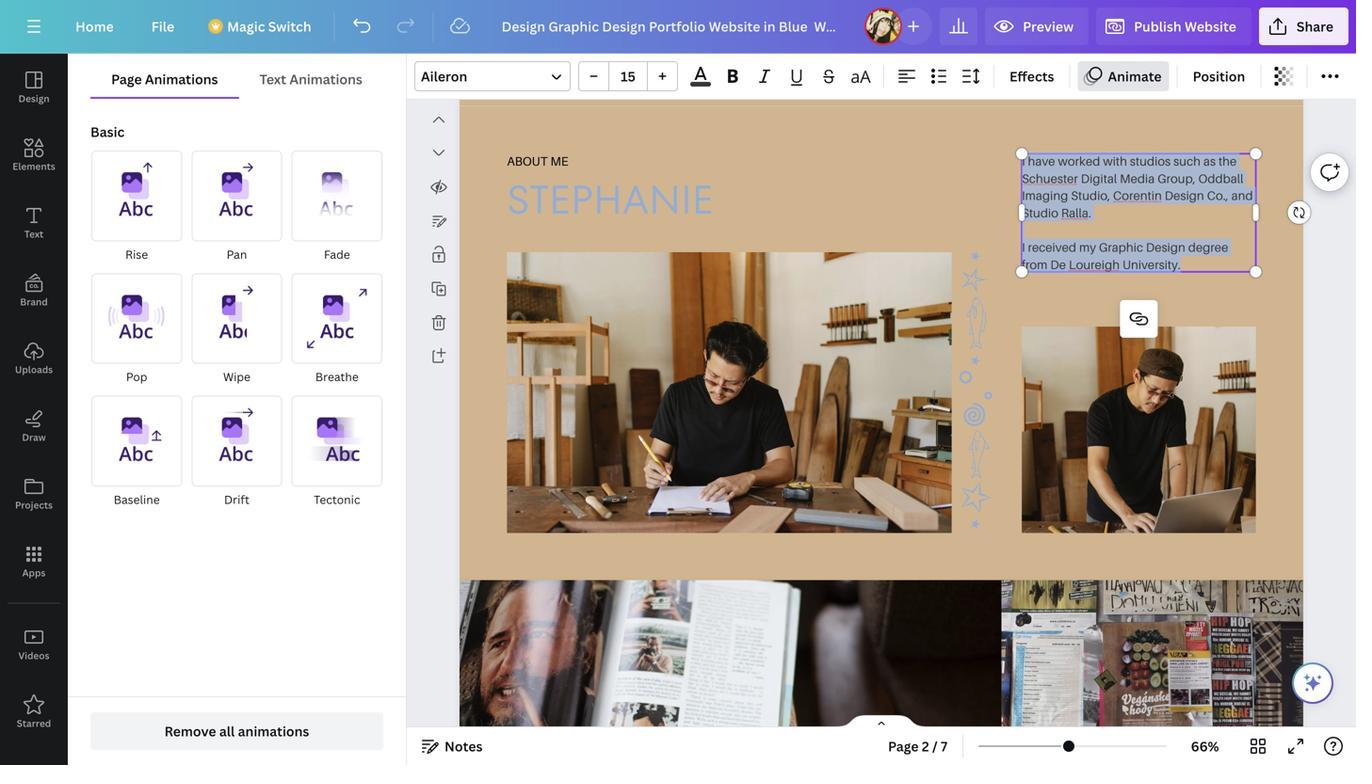 Task type: locate. For each thing, give the bounding box(es) containing it.
None text field
[[1022, 152, 1256, 273]]

design down group,
[[1165, 188, 1204, 203]]

text inside 'text' button
[[24, 228, 43, 241]]

de
[[1050, 257, 1066, 272]]

elements
[[13, 160, 55, 173]]

apps button
[[0, 528, 68, 596]]

oddball
[[1198, 171, 1244, 186]]

⋆
[[948, 246, 1005, 265], [948, 351, 1005, 370], [948, 515, 1005, 533]]

graphic
[[1099, 240, 1143, 255]]

animations
[[238, 723, 309, 741]]

1 horizontal spatial text
[[260, 70, 286, 88]]

loureigh
[[1069, 257, 1120, 272]]

pan
[[227, 247, 247, 262]]

0 vertical spatial design
[[18, 92, 49, 105]]

design
[[18, 92, 49, 105], [1165, 188, 1204, 203], [1146, 240, 1186, 255]]

1 vertical spatial ⋆
[[948, 351, 1005, 370]]

1 vertical spatial page
[[888, 738, 919, 756]]

drift button
[[191, 395, 283, 510]]

text for text animations
[[260, 70, 286, 88]]

0 horizontal spatial text
[[24, 228, 43, 241]]

1 vertical spatial i
[[1022, 240, 1025, 255]]

Design title text field
[[487, 8, 857, 45]]

main menu bar
[[0, 0, 1356, 54]]

animate
[[1108, 67, 1162, 85]]

animations down switch
[[289, 70, 362, 88]]

0 vertical spatial text
[[260, 70, 286, 88]]

page left 2
[[888, 738, 919, 756]]

the
[[1219, 154, 1237, 168]]

about me
[[507, 154, 568, 168]]

co.,
[[1207, 188, 1229, 203]]

brand button
[[0, 257, 68, 325]]

and
[[1231, 188, 1253, 203]]

magic switch
[[227, 17, 311, 35]]

3 ⋆ from the top
[[948, 515, 1005, 533]]

⋆ left from
[[948, 246, 1005, 265]]

2 vertical spatial ⋆
[[948, 515, 1005, 533]]

page
[[111, 70, 142, 88], [888, 738, 919, 756]]

publish
[[1134, 17, 1182, 35]]

baseline image
[[91, 396, 182, 487]]

⋆ up ˚
[[948, 351, 1005, 370]]

projects
[[15, 499, 53, 512]]

home link
[[60, 8, 129, 45]]

aileron button
[[414, 61, 571, 91]]

1 ⋆ from the top
[[948, 246, 1005, 265]]

have
[[1028, 154, 1055, 168]]

｡
[[948, 370, 1005, 390]]

videos button
[[0, 611, 68, 679]]

2 ⋆ from the top
[[948, 351, 1005, 370]]

brand
[[20, 296, 48, 308]]

i inside i received my graphic design degree from de loureigh university.
[[1022, 240, 1025, 255]]

position
[[1193, 67, 1245, 85]]

text inside the text animations button
[[260, 70, 286, 88]]

animations
[[145, 70, 218, 88], [289, 70, 362, 88]]

1 horizontal spatial page
[[888, 738, 919, 756]]

about
[[507, 154, 548, 168]]

ralla.
[[1061, 205, 1091, 220]]

file button
[[136, 8, 189, 45]]

design up university.
[[1146, 240, 1186, 255]]

1 i from the top
[[1022, 154, 1025, 168]]

pan image
[[191, 151, 282, 241]]

i inside i have worked with studios such as the schuester digital media group, oddball imaging studio, corentin design co., and studio ralla.
[[1022, 154, 1025, 168]]

effects button
[[1002, 61, 1062, 91]]

pop button
[[90, 272, 183, 388]]

notes button
[[414, 732, 490, 762]]

baseline button
[[90, 395, 183, 510]]

position button
[[1185, 61, 1253, 91]]

publish website
[[1134, 17, 1236, 35]]

2 i from the top
[[1022, 240, 1025, 255]]

1 horizontal spatial animations
[[289, 70, 362, 88]]

0 horizontal spatial animations
[[145, 70, 218, 88]]

wipe
[[223, 369, 250, 385]]

0 vertical spatial page
[[111, 70, 142, 88]]

i for loureigh
[[1022, 240, 1025, 255]]

group,
[[1158, 171, 1196, 186]]

#393636 image
[[690, 82, 711, 87], [690, 82, 711, 87]]

1 vertical spatial design
[[1165, 188, 1204, 203]]

studio,
[[1071, 188, 1110, 203]]

2
[[922, 738, 929, 756]]

page up basic
[[111, 70, 142, 88]]

degree
[[1188, 240, 1228, 255]]

share
[[1297, 17, 1334, 35]]

2 animations from the left
[[289, 70, 362, 88]]

0 vertical spatial ⋆
[[948, 246, 1005, 265]]

66% button
[[1174, 732, 1236, 762]]

⋆ down the 𓆜
[[948, 515, 1005, 533]]

0 vertical spatial i
[[1022, 154, 1025, 168]]

studios
[[1130, 154, 1171, 168]]

breathe button
[[291, 272, 383, 388]]

show pages image
[[836, 715, 927, 730]]

share button
[[1259, 8, 1349, 45]]

fade image
[[292, 151, 382, 241]]

0 horizontal spatial page
[[111, 70, 142, 88]]

uploads
[[15, 364, 53, 376]]

text down magic switch
[[260, 70, 286, 88]]

effects
[[1010, 67, 1054, 85]]

1 vertical spatial text
[[24, 228, 43, 241]]

my
[[1079, 240, 1096, 255]]

i left have
[[1022, 154, 1025, 168]]

fade
[[324, 247, 350, 262]]

starred
[[17, 718, 51, 730]]

page for page animations
[[111, 70, 142, 88]]

side panel tab list
[[0, 54, 68, 747]]

design button
[[0, 54, 68, 121]]

i up from
[[1022, 240, 1025, 255]]

animations down file popup button
[[145, 70, 218, 88]]

rise image
[[91, 151, 182, 241]]

2 vertical spatial design
[[1146, 240, 1186, 255]]

text up brand 'button'
[[24, 228, 43, 241]]

digital
[[1081, 171, 1117, 186]]

design inside button
[[18, 92, 49, 105]]

design up elements button
[[18, 92, 49, 105]]

home
[[75, 17, 114, 35]]

imaging
[[1022, 188, 1068, 203]]

1 animations from the left
[[145, 70, 218, 88]]

uploads button
[[0, 325, 68, 393]]

– – number field
[[615, 67, 641, 85]]

notes
[[445, 738, 483, 756]]

apps
[[22, 567, 46, 580]]

group
[[578, 61, 678, 91]]



Task type: describe. For each thing, give the bounding box(es) containing it.
𓆟
[[948, 295, 1005, 351]]

page for page 2 / 7
[[888, 738, 919, 756]]

schuester
[[1022, 171, 1078, 186]]

tectonic button
[[291, 395, 383, 510]]

all
[[219, 723, 235, 741]]

aileron
[[421, 67, 467, 85]]

breathe image
[[292, 273, 382, 364]]

pop
[[126, 369, 147, 385]]

with
[[1103, 154, 1127, 168]]

website
[[1185, 17, 1236, 35]]

draw
[[22, 431, 46, 444]]

elements button
[[0, 121, 68, 189]]

starred button
[[0, 679, 68, 747]]

wipe button
[[191, 272, 283, 388]]

animations for text animations
[[289, 70, 362, 88]]

file
[[151, 17, 174, 35]]

page 2 / 7
[[888, 738, 947, 756]]

tectonic
[[314, 492, 360, 508]]

66%
[[1191, 738, 1219, 756]]

basic
[[90, 123, 125, 141]]

videos
[[18, 650, 49, 663]]

corentin
[[1113, 188, 1162, 203]]

canva assistant image
[[1301, 672, 1324, 695]]

such
[[1174, 154, 1201, 168]]

publish website button
[[1096, 8, 1251, 45]]

rise
[[125, 247, 148, 262]]

none text field containing i have worked with studios such as the schuester digital media group, oddball imaging studio, corentin design co., and studio ralla.
[[1022, 152, 1256, 273]]

me
[[550, 154, 568, 168]]

preview button
[[985, 8, 1089, 45]]

studio
[[1022, 205, 1059, 220]]

i received my graphic design degree from de loureigh university.
[[1022, 240, 1228, 272]]

animate button
[[1078, 61, 1169, 91]]

page animations
[[111, 70, 218, 88]]

⋆ ⭒ 𓆟 ⋆ ｡ ˚ 𖦹 𓆜 ✩ ⋆
[[948, 246, 1005, 533]]

7
[[941, 738, 947, 756]]

i have worked with studios such as the schuester digital media group, oddball imaging studio, corentin design co., and studio ralla.
[[1022, 154, 1253, 220]]

✩
[[948, 481, 1005, 515]]

draw button
[[0, 393, 68, 461]]

text for text
[[24, 228, 43, 241]]

from
[[1022, 257, 1048, 272]]

i for schuester
[[1022, 154, 1025, 168]]

fade button
[[291, 150, 383, 265]]

remove all animations
[[164, 723, 309, 741]]

page animations button
[[90, 61, 239, 97]]

page 2 / 7 button
[[881, 732, 955, 762]]

˚
[[948, 390, 1005, 401]]

worked
[[1058, 154, 1100, 168]]

tectonic image
[[292, 396, 382, 487]]

switch
[[268, 17, 311, 35]]

text animations
[[260, 70, 362, 88]]

received
[[1028, 240, 1076, 255]]

animations for page animations
[[145, 70, 218, 88]]

remove
[[164, 723, 216, 741]]

wipe image
[[191, 273, 282, 364]]

design inside i have worked with studios such as the schuester digital media group, oddball imaging studio, corentin design co., and studio ralla.
[[1165, 188, 1204, 203]]

drift
[[224, 492, 250, 508]]

magic
[[227, 17, 265, 35]]

design inside i received my graphic design degree from de loureigh university.
[[1146, 240, 1186, 255]]

magic switch button
[[197, 8, 326, 45]]

pop image
[[91, 273, 182, 364]]

pan button
[[191, 150, 283, 265]]

stephanie
[[507, 171, 714, 228]]

/
[[932, 738, 938, 756]]

as
[[1203, 154, 1216, 168]]

preview
[[1023, 17, 1074, 35]]

baseline
[[114, 492, 160, 508]]

projects button
[[0, 461, 68, 528]]

text animations button
[[239, 61, 383, 97]]

drift image
[[191, 396, 282, 487]]

breathe
[[315, 369, 359, 385]]

university.
[[1123, 257, 1181, 272]]



Task type: vqa. For each thing, say whether or not it's contained in the screenshot.
Graphic
yes



